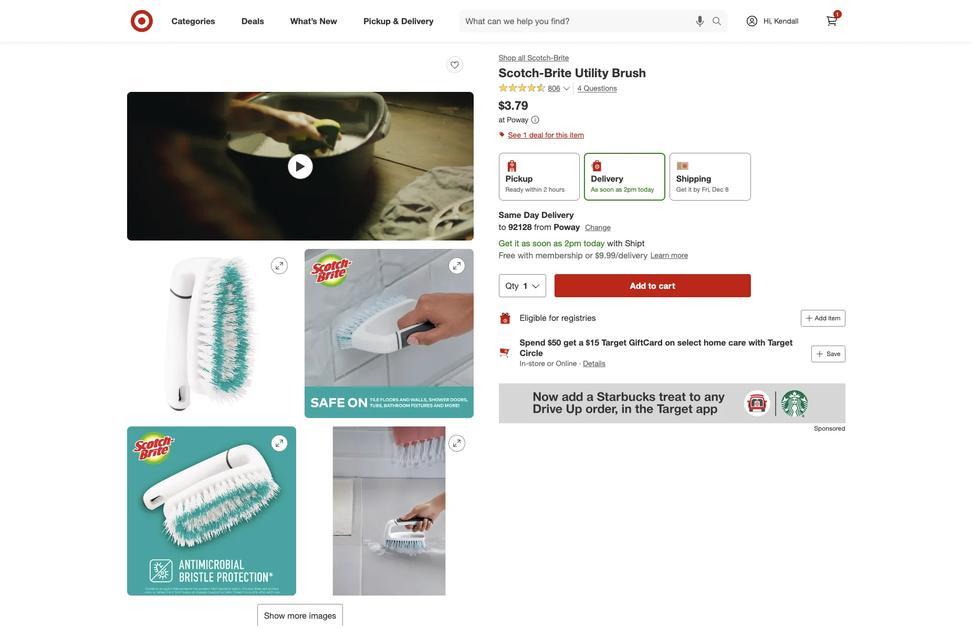 Task type: describe. For each thing, give the bounding box(es) containing it.
or inside spend $50 get a $15 target giftcard on select home care with target circle in-store or online ∙ details
[[547, 359, 554, 368]]

it inside get it as soon as 2pm today with shipt free with membership or $9.99/delivery learn more
[[515, 238, 519, 249]]

fri,
[[702, 186, 711, 194]]

see 1 deal for this item link
[[499, 128, 846, 143]]

soon inside "delivery as soon as 2pm today"
[[600, 186, 614, 194]]

What can we help you find? suggestions appear below search field
[[460, 9, 715, 33]]

to 92128
[[499, 222, 532, 232]]

$9.99/delivery
[[595, 250, 648, 261]]

as inside "delivery as soon as 2pm today"
[[616, 186, 622, 194]]

save button
[[812, 346, 846, 362]]

$15
[[586, 337, 600, 348]]

1 vertical spatial brite
[[544, 65, 572, 80]]

pickup & delivery link
[[355, 9, 447, 33]]

at
[[499, 115, 505, 124]]

pickup for &
[[364, 16, 391, 26]]

pickup ready within 2 hours
[[506, 174, 565, 194]]

1 vertical spatial scotch-
[[499, 65, 544, 80]]

from
[[534, 222, 552, 232]]

add item
[[815, 314, 841, 322]]

add for add item
[[815, 314, 827, 322]]

qty
[[506, 280, 519, 291]]

shop all scotch-brite scotch-brite utility brush
[[499, 53, 646, 80]]

deals link
[[233, 9, 277, 33]]

scotch-brite utility brush, 5 of 10 image
[[127, 427, 296, 596]]

same day delivery
[[499, 210, 574, 220]]

or inside get it as soon as 2pm today with shipt free with membership or $9.99/delivery learn more
[[586, 250, 593, 261]]

show
[[264, 611, 285, 621]]

add item button
[[801, 310, 846, 327]]

add to cart
[[630, 280, 676, 291]]

save
[[827, 350, 841, 358]]

delivery for pickup & delivery
[[401, 16, 434, 26]]

membership
[[536, 250, 583, 261]]

utility
[[575, 65, 609, 80]]

new
[[320, 16, 337, 26]]

select
[[678, 337, 702, 348]]

pickup for ready
[[506, 174, 533, 184]]

2
[[544, 186, 547, 194]]

delivery inside "delivery as soon as 2pm today"
[[591, 174, 624, 184]]

1 target from the left
[[602, 337, 627, 348]]

images
[[309, 611, 336, 621]]

today inside get it as soon as 2pm today with shipt free with membership or $9.99/delivery learn more
[[584, 238, 605, 249]]

spend
[[520, 337, 546, 348]]

hours
[[549, 186, 565, 194]]

same
[[499, 210, 522, 220]]

hi, kendall
[[764, 16, 799, 25]]

4
[[578, 83, 582, 92]]

see
[[508, 130, 521, 139]]

0 vertical spatial scotch-
[[528, 53, 554, 62]]

92128
[[509, 222, 532, 232]]

advertisement region
[[499, 383, 846, 423]]

with inside spend $50 get a $15 target giftcard on select home care with target circle in-store or online ∙ details
[[749, 337, 766, 348]]

learn more button
[[650, 250, 689, 262]]

today inside "delivery as soon as 2pm today"
[[639, 186, 654, 194]]

online
[[556, 359, 577, 368]]

scotch-brite utility brush, 6 of 10 image
[[305, 427, 474, 596]]

categories link
[[163, 9, 228, 33]]

item inside see 1 deal for this item link
[[570, 130, 584, 139]]

0 vertical spatial for
[[546, 130, 554, 139]]

806
[[548, 84, 561, 93]]

get it as soon as 2pm today with shipt free with membership or $9.99/delivery learn more
[[499, 238, 689, 261]]

shipping
[[677, 174, 712, 184]]

giftcard
[[629, 337, 663, 348]]

a
[[579, 337, 584, 348]]

qty 1
[[506, 280, 528, 291]]

care
[[729, 337, 747, 348]]

0 vertical spatial to
[[499, 222, 506, 232]]

get
[[564, 337, 577, 348]]

&
[[393, 16, 399, 26]]

eligible
[[520, 313, 547, 323]]

by
[[694, 186, 701, 194]]

hi,
[[764, 16, 773, 25]]

brush
[[612, 65, 646, 80]]

learn
[[651, 251, 670, 260]]

shipping get it by fri, dec 8
[[677, 174, 729, 194]]

free
[[499, 250, 516, 261]]

at poway
[[499, 115, 529, 124]]

∙
[[579, 359, 581, 368]]

see 1 deal for this item
[[508, 130, 584, 139]]



Task type: locate. For each thing, give the bounding box(es) containing it.
1 vertical spatial to
[[649, 280, 657, 291]]

2 horizontal spatial with
[[749, 337, 766, 348]]

with
[[607, 238, 623, 249], [518, 250, 533, 261], [749, 337, 766, 348]]

0 horizontal spatial today
[[584, 238, 605, 249]]

kendall
[[775, 16, 799, 25]]

details
[[583, 359, 606, 368]]

1 vertical spatial item
[[829, 314, 841, 322]]

search
[[708, 17, 733, 27]]

as right as
[[616, 186, 622, 194]]

1 for qty 1
[[523, 280, 528, 291]]

with up $9.99/delivery
[[607, 238, 623, 249]]

1 horizontal spatial today
[[639, 186, 654, 194]]

1
[[836, 11, 839, 17], [523, 130, 527, 139], [523, 280, 528, 291]]

search button
[[708, 9, 733, 35]]

on
[[665, 337, 675, 348]]

target right $15
[[602, 337, 627, 348]]

shop
[[499, 53, 516, 62]]

soon
[[600, 186, 614, 194], [533, 238, 551, 249]]

add to cart button
[[555, 274, 751, 297]]

store
[[529, 359, 545, 368]]

0 vertical spatial it
[[689, 186, 692, 194]]

1 vertical spatial today
[[584, 238, 605, 249]]

it left 'by'
[[689, 186, 692, 194]]

pickup left & at the left
[[364, 16, 391, 26]]

deal
[[529, 130, 543, 139]]

home
[[704, 337, 726, 348]]

more inside get it as soon as 2pm today with shipt free with membership or $9.99/delivery learn more
[[672, 251, 689, 260]]

or down change button
[[586, 250, 593, 261]]

for right eligible
[[549, 313, 559, 323]]

get
[[677, 186, 687, 194], [499, 238, 513, 249]]

to left cart
[[649, 280, 657, 291]]

sponsored
[[815, 424, 846, 432]]

0 vertical spatial 1
[[836, 11, 839, 17]]

scotch- right all
[[528, 53, 554, 62]]

1 horizontal spatial add
[[815, 314, 827, 322]]

item right this
[[570, 130, 584, 139]]

poway for at poway
[[507, 115, 529, 124]]

what's new link
[[282, 9, 351, 33]]

2pm inside "delivery as soon as 2pm today"
[[624, 186, 637, 194]]

poway right from
[[554, 222, 580, 232]]

806 link
[[499, 82, 571, 95]]

1 horizontal spatial to
[[649, 280, 657, 291]]

for left this
[[546, 130, 554, 139]]

delivery up from poway
[[542, 210, 574, 220]]

0 vertical spatial add
[[630, 280, 646, 291]]

target right the care
[[768, 337, 793, 348]]

today down change button
[[584, 238, 605, 249]]

1 right see
[[523, 130, 527, 139]]

1 horizontal spatial 2pm
[[624, 186, 637, 194]]

0 vertical spatial poway
[[507, 115, 529, 124]]

pickup
[[364, 16, 391, 26], [506, 174, 533, 184]]

4 questions
[[578, 83, 617, 92]]

0 vertical spatial or
[[586, 250, 593, 261]]

it inside shipping get it by fri, dec 8
[[689, 186, 692, 194]]

from poway
[[534, 222, 580, 232]]

0 horizontal spatial target
[[602, 337, 627, 348]]

2 vertical spatial 1
[[523, 280, 528, 291]]

show more images
[[264, 611, 336, 621]]

2 target from the left
[[768, 337, 793, 348]]

questions
[[584, 83, 617, 92]]

scotch-brite utility brush, 2 of 10, play video image
[[127, 92, 474, 241]]

soon inside get it as soon as 2pm today with shipt free with membership or $9.99/delivery learn more
[[533, 238, 551, 249]]

dec
[[713, 186, 724, 194]]

target
[[602, 337, 627, 348], [768, 337, 793, 348]]

add for add to cart
[[630, 280, 646, 291]]

1 vertical spatial pickup
[[506, 174, 533, 184]]

0 horizontal spatial soon
[[533, 238, 551, 249]]

1 vertical spatial it
[[515, 238, 519, 249]]

all
[[518, 53, 526, 62]]

change button
[[585, 221, 612, 233]]

1 horizontal spatial pickup
[[506, 174, 533, 184]]

delivery
[[401, 16, 434, 26], [591, 174, 624, 184], [542, 210, 574, 220]]

0 horizontal spatial more
[[288, 611, 307, 621]]

pickup & delivery
[[364, 16, 434, 26]]

delivery as soon as 2pm today
[[591, 174, 654, 194]]

day
[[524, 210, 539, 220]]

add left cart
[[630, 280, 646, 291]]

1 horizontal spatial or
[[586, 250, 593, 261]]

what's new
[[290, 16, 337, 26]]

0 vertical spatial delivery
[[401, 16, 434, 26]]

as
[[591, 186, 598, 194]]

1 vertical spatial more
[[288, 611, 307, 621]]

more
[[672, 251, 689, 260], [288, 611, 307, 621]]

0 vertical spatial pickup
[[364, 16, 391, 26]]

today
[[639, 186, 654, 194], [584, 238, 605, 249]]

2pm up membership
[[565, 238, 582, 249]]

2 horizontal spatial as
[[616, 186, 622, 194]]

0 vertical spatial 2pm
[[624, 186, 637, 194]]

poway
[[507, 115, 529, 124], [554, 222, 580, 232]]

get up free
[[499, 238, 513, 249]]

with right the care
[[749, 337, 766, 348]]

today left 'by'
[[639, 186, 654, 194]]

1 horizontal spatial target
[[768, 337, 793, 348]]

soon down from
[[533, 238, 551, 249]]

to inside button
[[649, 280, 657, 291]]

1 vertical spatial get
[[499, 238, 513, 249]]

1 vertical spatial or
[[547, 359, 554, 368]]

in-
[[520, 359, 529, 368]]

get inside get it as soon as 2pm today with shipt free with membership or $9.99/delivery learn more
[[499, 238, 513, 249]]

1 vertical spatial soon
[[533, 238, 551, 249]]

1 vertical spatial add
[[815, 314, 827, 322]]

soon right as
[[600, 186, 614, 194]]

1 link
[[821, 9, 844, 33]]

add
[[630, 280, 646, 291], [815, 314, 827, 322]]

more right the show
[[288, 611, 307, 621]]

1 vertical spatial with
[[518, 250, 533, 261]]

1 horizontal spatial more
[[672, 251, 689, 260]]

circle
[[520, 348, 543, 358]]

delivery right & at the left
[[401, 16, 434, 26]]

details button
[[583, 358, 606, 369]]

0 horizontal spatial add
[[630, 280, 646, 291]]

spend $50 get a $15 target giftcard on select home care with target circle in-store or online ∙ details
[[520, 337, 793, 368]]

pickup inside pickup ready within 2 hours
[[506, 174, 533, 184]]

2 vertical spatial with
[[749, 337, 766, 348]]

deals
[[242, 16, 264, 26]]

or
[[586, 250, 593, 261], [547, 359, 554, 368]]

as down "92128"
[[522, 238, 530, 249]]

item up save
[[829, 314, 841, 322]]

2 horizontal spatial delivery
[[591, 174, 624, 184]]

it up free
[[515, 238, 519, 249]]

for
[[546, 130, 554, 139], [549, 313, 559, 323]]

2pm inside get it as soon as 2pm today with shipt free with membership or $9.99/delivery learn more
[[565, 238, 582, 249]]

1 vertical spatial 2pm
[[565, 238, 582, 249]]

what's
[[290, 16, 317, 26]]

registries
[[562, 313, 596, 323]]

1 horizontal spatial as
[[554, 238, 562, 249]]

within
[[525, 186, 542, 194]]

change
[[585, 223, 611, 232]]

0 horizontal spatial as
[[522, 238, 530, 249]]

0 vertical spatial today
[[639, 186, 654, 194]]

0 vertical spatial with
[[607, 238, 623, 249]]

1 vertical spatial delivery
[[591, 174, 624, 184]]

0 horizontal spatial get
[[499, 238, 513, 249]]

0 vertical spatial item
[[570, 130, 584, 139]]

0 horizontal spatial poway
[[507, 115, 529, 124]]

more right learn
[[672, 251, 689, 260]]

1 horizontal spatial soon
[[600, 186, 614, 194]]

0 vertical spatial soon
[[600, 186, 614, 194]]

0 horizontal spatial to
[[499, 222, 506, 232]]

0 horizontal spatial pickup
[[364, 16, 391, 26]]

scotch-brite utility brush, 4 of 10 image
[[305, 249, 474, 418]]

as up membership
[[554, 238, 562, 249]]

delivery up as
[[591, 174, 624, 184]]

categories
[[172, 16, 215, 26]]

scotch-brite utility brush, 1 of 10 image
[[127, 0, 474, 84]]

1 vertical spatial 1
[[523, 130, 527, 139]]

1 horizontal spatial it
[[689, 186, 692, 194]]

show more images button
[[257, 604, 343, 626]]

1 for see 1 deal for this item
[[523, 130, 527, 139]]

$50
[[548, 337, 561, 348]]

8
[[726, 186, 729, 194]]

as
[[616, 186, 622, 194], [522, 238, 530, 249], [554, 238, 562, 249]]

delivery for same day delivery
[[542, 210, 574, 220]]

1 horizontal spatial with
[[607, 238, 623, 249]]

1 vertical spatial poway
[[554, 222, 580, 232]]

to down same
[[499, 222, 506, 232]]

item inside the add item button
[[829, 314, 841, 322]]

get left 'by'
[[677, 186, 687, 194]]

shipt
[[625, 238, 645, 249]]

this
[[556, 130, 568, 139]]

0 vertical spatial get
[[677, 186, 687, 194]]

2pm right as
[[624, 186, 637, 194]]

1 horizontal spatial get
[[677, 186, 687, 194]]

0 horizontal spatial item
[[570, 130, 584, 139]]

item
[[570, 130, 584, 139], [829, 314, 841, 322]]

1 horizontal spatial item
[[829, 314, 841, 322]]

0 vertical spatial brite
[[554, 53, 569, 62]]

0 horizontal spatial delivery
[[401, 16, 434, 26]]

or right store
[[547, 359, 554, 368]]

with right free
[[518, 250, 533, 261]]

cart
[[659, 280, 676, 291]]

pickup up ready
[[506, 174, 533, 184]]

poway for from poway
[[554, 222, 580, 232]]

get inside shipping get it by fri, dec 8
[[677, 186, 687, 194]]

0 horizontal spatial with
[[518, 250, 533, 261]]

0 horizontal spatial or
[[547, 359, 554, 368]]

scotch- down all
[[499, 65, 544, 80]]

1 right "kendall"
[[836, 11, 839, 17]]

1 right qty
[[523, 280, 528, 291]]

0 vertical spatial more
[[672, 251, 689, 260]]

2 vertical spatial delivery
[[542, 210, 574, 220]]

$3.79
[[499, 98, 528, 112]]

poway up see
[[507, 115, 529, 124]]

ready
[[506, 186, 524, 194]]

0 horizontal spatial 2pm
[[565, 238, 582, 249]]

2pm
[[624, 186, 637, 194], [565, 238, 582, 249]]

add up save button
[[815, 314, 827, 322]]

0 horizontal spatial it
[[515, 238, 519, 249]]

1 vertical spatial for
[[549, 313, 559, 323]]

4 questions link
[[573, 82, 617, 94]]

scotch-brite utility brush, 3 of 10 image
[[127, 249, 296, 418]]

more inside button
[[288, 611, 307, 621]]

1 horizontal spatial poway
[[554, 222, 580, 232]]

1 horizontal spatial delivery
[[542, 210, 574, 220]]

eligible for registries
[[520, 313, 596, 323]]



Task type: vqa. For each thing, say whether or not it's contained in the screenshot.
'SEE'
yes



